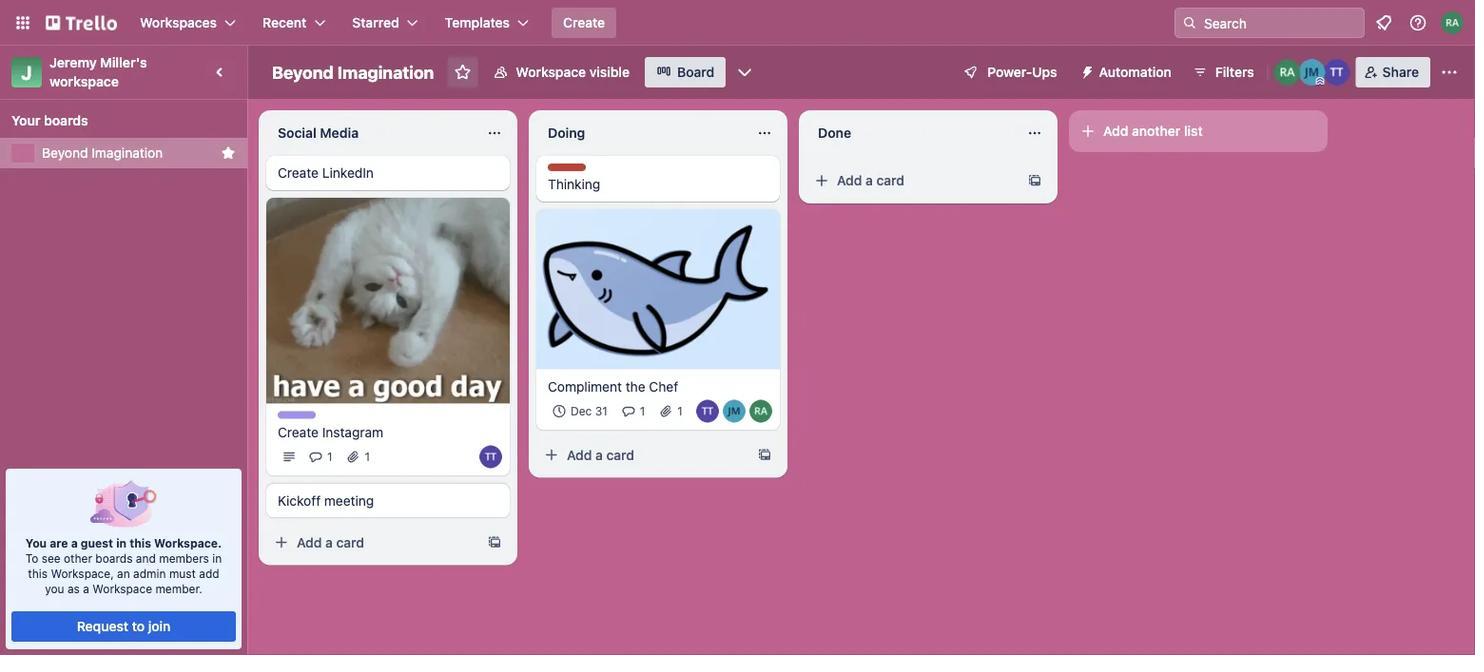 Task type: vqa. For each thing, say whether or not it's contained in the screenshot.
Thoughts
yes



Task type: describe. For each thing, give the bounding box(es) containing it.
request
[[77, 619, 128, 634]]

chef
[[649, 379, 678, 394]]

beyond imagination link
[[42, 144, 213, 163]]

share button
[[1356, 57, 1430, 87]]

and
[[136, 552, 156, 565]]

0 horizontal spatial ruby anderson (rubyanderson7) image
[[749, 400, 772, 423]]

0 vertical spatial terry turtle (terryturtle) image
[[1324, 59, 1350, 86]]

31
[[595, 405, 607, 418]]

doing
[[548, 125, 585, 141]]

the
[[626, 379, 645, 394]]

see
[[42, 552, 61, 565]]

done
[[818, 125, 851, 141]]

an
[[117, 567, 130, 580]]

Done text field
[[806, 118, 1016, 148]]

1 horizontal spatial this
[[130, 536, 151, 550]]

beyond imagination inside board name text box
[[272, 62, 434, 82]]

0 vertical spatial in
[[116, 536, 127, 550]]

sm image
[[1072, 57, 1099, 84]]

to
[[25, 552, 38, 565]]

you are a guest in this workspace. to see other boards and members in this workspace, an admin must add you as a workspace member.
[[25, 536, 222, 595]]

dec
[[571, 405, 592, 418]]

ups
[[1032, 64, 1057, 80]]

you
[[25, 536, 47, 550]]

0 horizontal spatial boards
[[44, 113, 88, 128]]

add a card for done
[[837, 173, 904, 188]]

open information menu image
[[1408, 13, 1427, 32]]

guest
[[81, 536, 113, 550]]

jeremy miller's workspace
[[49, 55, 151, 89]]

thoughts
[[548, 165, 600, 178]]

power-ups
[[987, 64, 1057, 80]]

thoughts thinking
[[548, 165, 600, 192]]

compliment the chef
[[548, 379, 678, 394]]

starred button
[[341, 8, 430, 38]]

workspace navigation collapse icon image
[[207, 59, 234, 86]]

add a card for social media
[[297, 534, 364, 550]]

board
[[677, 64, 714, 80]]

card for done
[[876, 173, 904, 188]]

primary element
[[0, 0, 1475, 46]]

workspaces
[[140, 15, 217, 30]]

beyond inside board name text box
[[272, 62, 333, 82]]

starred
[[352, 15, 399, 30]]

Dec 31 checkbox
[[548, 400, 613, 423]]

1 down instagram
[[365, 450, 370, 464]]

instagram
[[322, 424, 383, 440]]

a for social media
[[325, 534, 333, 550]]

a for done
[[866, 173, 873, 188]]

create from template… image for social media
[[487, 535, 502, 550]]

0 horizontal spatial this
[[28, 567, 48, 580]]

your boards with 1 items element
[[11, 109, 226, 132]]

show menu image
[[1440, 63, 1459, 82]]

kickoff meeting link
[[278, 491, 498, 510]]

create button
[[552, 8, 616, 38]]

j
[[21, 61, 32, 83]]

recent button
[[251, 8, 337, 38]]

miller's
[[100, 55, 147, 70]]

recent
[[263, 15, 307, 30]]

0 notifications image
[[1372, 11, 1395, 34]]

are
[[50, 536, 68, 550]]

media
[[320, 125, 359, 141]]

linkedin
[[322, 165, 374, 181]]

add
[[199, 567, 219, 580]]

1 down the chef
[[677, 405, 683, 418]]

templates button
[[433, 8, 540, 38]]

kickoff meeting
[[278, 493, 374, 508]]

starred icon image
[[221, 146, 236, 161]]

your boards
[[11, 113, 88, 128]]

1 down create instagram
[[327, 450, 332, 464]]

card for social media
[[336, 534, 364, 550]]

workspaces button
[[128, 8, 247, 38]]

add a card button for social media
[[266, 527, 479, 558]]

add for doing
[[567, 447, 592, 463]]

list
[[1184, 123, 1203, 139]]

add a card button for doing
[[536, 440, 749, 470]]



Task type: locate. For each thing, give the bounding box(es) containing it.
1 vertical spatial boards
[[95, 552, 133, 565]]

1 vertical spatial this
[[28, 567, 48, 580]]

compliment
[[548, 379, 622, 394]]

0 vertical spatial add a card
[[837, 173, 904, 188]]

card down meeting
[[336, 534, 364, 550]]

another
[[1132, 123, 1181, 139]]

Doing text field
[[536, 118, 746, 148]]

add a card down done
[[837, 173, 904, 188]]

0 vertical spatial add a card button
[[806, 165, 1019, 196]]

meeting
[[324, 493, 374, 508]]

add a card button down kickoff meeting link
[[266, 527, 479, 558]]

a right as
[[83, 582, 89, 595]]

filters
[[1215, 64, 1254, 80]]

0 horizontal spatial workspace
[[93, 582, 152, 595]]

2 vertical spatial create from template… image
[[487, 535, 502, 550]]

boards
[[44, 113, 88, 128], [95, 552, 133, 565]]

0 horizontal spatial terry turtle (terryturtle) image
[[696, 400, 719, 423]]

thinking link
[[548, 175, 768, 194]]

imagination down your boards with 1 items element
[[92, 145, 163, 161]]

request to join
[[77, 619, 171, 634]]

terry turtle (terryturtle) image
[[479, 445, 502, 468]]

add a card down kickoff meeting
[[297, 534, 364, 550]]

add left another
[[1103, 123, 1128, 139]]

add down dec 31 option
[[567, 447, 592, 463]]

dec 31
[[571, 405, 607, 418]]

create inside create linkedin link
[[278, 165, 319, 181]]

to
[[132, 619, 145, 634]]

1 horizontal spatial create from template… image
[[757, 448, 772, 463]]

terry turtle (terryturtle) image left share button
[[1324, 59, 1350, 86]]

workspace
[[49, 74, 119, 89]]

2 vertical spatial card
[[336, 534, 364, 550]]

member.
[[155, 582, 202, 595]]

0 horizontal spatial beyond imagination
[[42, 145, 163, 161]]

beyond down "recent" dropdown button
[[272, 62, 333, 82]]

0 vertical spatial this
[[130, 536, 151, 550]]

back to home image
[[46, 8, 117, 38]]

workspace.
[[154, 536, 222, 550]]

card down 31
[[606, 447, 634, 463]]

2 horizontal spatial ruby anderson (rubyanderson7) image
[[1441, 11, 1464, 34]]

create from template… image
[[1027, 173, 1042, 188], [757, 448, 772, 463], [487, 535, 502, 550]]

social
[[278, 125, 316, 141]]

add a card for doing
[[567, 447, 634, 463]]

your
[[11, 113, 40, 128]]

2 vertical spatial ruby anderson (rubyanderson7) image
[[749, 400, 772, 423]]

add another list button
[[1069, 110, 1328, 152]]

Board name text field
[[262, 57, 444, 87]]

boards inside you are a guest in this workspace. to see other boards and members in this workspace, an admin must add you as a workspace member.
[[95, 552, 133, 565]]

jeremy miller (jeremymiller198) image
[[1299, 59, 1325, 86]]

templates
[[445, 15, 510, 30]]

1 horizontal spatial workspace
[[516, 64, 586, 80]]

add for social media
[[297, 534, 322, 550]]

0 vertical spatial ruby anderson (rubyanderson7) image
[[1441, 11, 1464, 34]]

2 vertical spatial add a card button
[[266, 527, 479, 558]]

add down done
[[837, 173, 862, 188]]

share
[[1382, 64, 1419, 80]]

add a card
[[837, 173, 904, 188], [567, 447, 634, 463], [297, 534, 364, 550]]

join
[[148, 619, 171, 634]]

in
[[116, 536, 127, 550], [212, 552, 222, 565]]

0 horizontal spatial create from template… image
[[487, 535, 502, 550]]

2 vertical spatial create
[[278, 424, 319, 440]]

color: purple, title: none image
[[278, 411, 316, 419]]

add another list
[[1103, 123, 1203, 139]]

this down to
[[28, 567, 48, 580]]

visible
[[589, 64, 630, 80]]

workspace inside button
[[516, 64, 586, 80]]

thinking
[[548, 176, 600, 192]]

in right guest
[[116, 536, 127, 550]]

workspace
[[516, 64, 586, 80], [93, 582, 152, 595]]

1 vertical spatial create
[[278, 165, 319, 181]]

0 vertical spatial beyond imagination
[[272, 62, 434, 82]]

search image
[[1182, 15, 1197, 30]]

create instagram link
[[278, 423, 498, 442]]

ruby anderson (rubyanderson7) image left "this member is an admin of this board." image
[[1274, 59, 1301, 86]]

jeremy
[[49, 55, 97, 70]]

board link
[[645, 57, 726, 87]]

0 vertical spatial beyond
[[272, 62, 333, 82]]

1 vertical spatial ruby anderson (rubyanderson7) image
[[1274, 59, 1301, 86]]

you
[[45, 582, 64, 595]]

beyond imagination down your boards with 1 items element
[[42, 145, 163, 161]]

1 vertical spatial beyond imagination
[[42, 145, 163, 161]]

beyond imagination down starred
[[272, 62, 434, 82]]

1
[[640, 405, 645, 418], [677, 405, 683, 418], [327, 450, 332, 464], [365, 450, 370, 464]]

other
[[64, 552, 92, 565]]

ruby anderson (rubyanderson7) image right the "open information menu" icon
[[1441, 11, 1464, 34]]

create up workspace visible
[[563, 15, 605, 30]]

beyond down your boards
[[42, 145, 88, 161]]

admin
[[133, 567, 166, 580]]

a right are
[[71, 536, 78, 550]]

imagination down starred popup button
[[337, 62, 434, 82]]

power-
[[987, 64, 1032, 80]]

create down social
[[278, 165, 319, 181]]

workspace,
[[51, 567, 114, 580]]

ruby anderson (rubyanderson7) image
[[1441, 11, 1464, 34], [1274, 59, 1301, 86], [749, 400, 772, 423]]

0 horizontal spatial add a card button
[[266, 527, 479, 558]]

card down done text field on the right top of the page
[[876, 173, 904, 188]]

1 horizontal spatial boards
[[95, 552, 133, 565]]

create for create
[[563, 15, 605, 30]]

add a card button down done text field on the right top of the page
[[806, 165, 1019, 196]]

add a card button down 31
[[536, 440, 749, 470]]

1 vertical spatial create from template… image
[[757, 448, 772, 463]]

add a card button for done
[[806, 165, 1019, 196]]

terry turtle (terryturtle) image left jeremy miller (jeremymiller198) image
[[696, 400, 719, 423]]

star or unstar board image
[[453, 63, 472, 81]]

add for done
[[837, 173, 862, 188]]

1 vertical spatial card
[[606, 447, 634, 463]]

compliment the chef link
[[548, 377, 768, 396]]

terry turtle (terryturtle) image
[[1324, 59, 1350, 86], [696, 400, 719, 423]]

1 vertical spatial add a card button
[[536, 440, 749, 470]]

1 vertical spatial in
[[212, 552, 222, 565]]

add
[[1103, 123, 1128, 139], [837, 173, 862, 188], [567, 447, 592, 463], [297, 534, 322, 550]]

Search field
[[1197, 9, 1364, 37]]

0 vertical spatial card
[[876, 173, 904, 188]]

1 horizontal spatial terry turtle (terryturtle) image
[[1324, 59, 1350, 86]]

boards up an
[[95, 552, 133, 565]]

create inside create instagram link
[[278, 424, 319, 440]]

1 vertical spatial imagination
[[92, 145, 163, 161]]

0 vertical spatial create
[[563, 15, 605, 30]]

create for create linkedin
[[278, 165, 319, 181]]

a down done text field on the right top of the page
[[866, 173, 873, 188]]

imagination
[[337, 62, 434, 82], [92, 145, 163, 161]]

add a card down 31
[[567, 447, 634, 463]]

1 horizontal spatial in
[[212, 552, 222, 565]]

1 horizontal spatial beyond imagination
[[272, 62, 434, 82]]

color: bold red, title: "thoughts" element
[[548, 164, 600, 178]]

jeremy miller (jeremymiller198) image
[[723, 400, 746, 423]]

create down "color: purple, title: none" image
[[278, 424, 319, 440]]

card
[[876, 173, 904, 188], [606, 447, 634, 463], [336, 534, 364, 550]]

2 horizontal spatial create from template… image
[[1027, 173, 1042, 188]]

add down kickoff
[[297, 534, 322, 550]]

this member is an admin of this board. image
[[1316, 77, 1324, 86]]

1 horizontal spatial card
[[606, 447, 634, 463]]

boards right your
[[44, 113, 88, 128]]

1 vertical spatial terry turtle (terryturtle) image
[[696, 400, 719, 423]]

in up add
[[212, 552, 222, 565]]

1 vertical spatial workspace
[[93, 582, 152, 595]]

members
[[159, 552, 209, 565]]

create
[[563, 15, 605, 30], [278, 165, 319, 181], [278, 424, 319, 440]]

0 vertical spatial imagination
[[337, 62, 434, 82]]

0 vertical spatial boards
[[44, 113, 88, 128]]

a down 31
[[595, 447, 603, 463]]

create linkedin
[[278, 165, 374, 181]]

1 vertical spatial add a card
[[567, 447, 634, 463]]

1 down the
[[640, 405, 645, 418]]

create instagram
[[278, 424, 383, 440]]

0 horizontal spatial beyond
[[42, 145, 88, 161]]

create inside create button
[[563, 15, 605, 30]]

workspace visible
[[516, 64, 630, 80]]

0 vertical spatial create from template… image
[[1027, 173, 1042, 188]]

0 horizontal spatial add a card
[[297, 534, 364, 550]]

1 horizontal spatial add a card button
[[536, 440, 749, 470]]

this up and
[[130, 536, 151, 550]]

2 horizontal spatial add a card
[[837, 173, 904, 188]]

filters button
[[1187, 57, 1260, 87]]

automation button
[[1072, 57, 1183, 87]]

must
[[169, 567, 196, 580]]

automation
[[1099, 64, 1171, 80]]

this
[[130, 536, 151, 550], [28, 567, 48, 580]]

power-ups button
[[949, 57, 1069, 87]]

a for doing
[[595, 447, 603, 463]]

add a card button
[[806, 165, 1019, 196], [536, 440, 749, 470], [266, 527, 479, 558]]

a down kickoff meeting
[[325, 534, 333, 550]]

0 horizontal spatial imagination
[[92, 145, 163, 161]]

workspace inside you are a guest in this workspace. to see other boards and members in this workspace, an admin must add you as a workspace member.
[[93, 582, 152, 595]]

social media
[[278, 125, 359, 141]]

Social Media text field
[[266, 118, 476, 148]]

workspace down an
[[93, 582, 152, 595]]

2 horizontal spatial card
[[876, 173, 904, 188]]

2 vertical spatial add a card
[[297, 534, 364, 550]]

card for doing
[[606, 447, 634, 463]]

request to join button
[[12, 611, 236, 642]]

1 horizontal spatial ruby anderson (rubyanderson7) image
[[1274, 59, 1301, 86]]

imagination inside board name text box
[[337, 62, 434, 82]]

kickoff
[[278, 493, 321, 508]]

ruby anderson (rubyanderson7) image right jeremy miller (jeremymiller198) image
[[749, 400, 772, 423]]

customize views image
[[735, 63, 754, 82]]

1 horizontal spatial beyond
[[272, 62, 333, 82]]

as
[[68, 582, 80, 595]]

0 horizontal spatial card
[[336, 534, 364, 550]]

a
[[866, 173, 873, 188], [595, 447, 603, 463], [325, 534, 333, 550], [71, 536, 78, 550], [83, 582, 89, 595]]

create from template… image for done
[[1027, 173, 1042, 188]]

0 horizontal spatial in
[[116, 536, 127, 550]]

workspace left the visible
[[516, 64, 586, 80]]

2 horizontal spatial add a card button
[[806, 165, 1019, 196]]

create for create instagram
[[278, 424, 319, 440]]

1 vertical spatial beyond
[[42, 145, 88, 161]]

beyond
[[272, 62, 333, 82], [42, 145, 88, 161]]

1 horizontal spatial imagination
[[337, 62, 434, 82]]

create from template… image for doing
[[757, 448, 772, 463]]

create linkedin link
[[278, 164, 498, 183]]

1 horizontal spatial add a card
[[567, 447, 634, 463]]

0 vertical spatial workspace
[[516, 64, 586, 80]]

beyond imagination
[[272, 62, 434, 82], [42, 145, 163, 161]]

workspace visible button
[[482, 57, 641, 87]]



